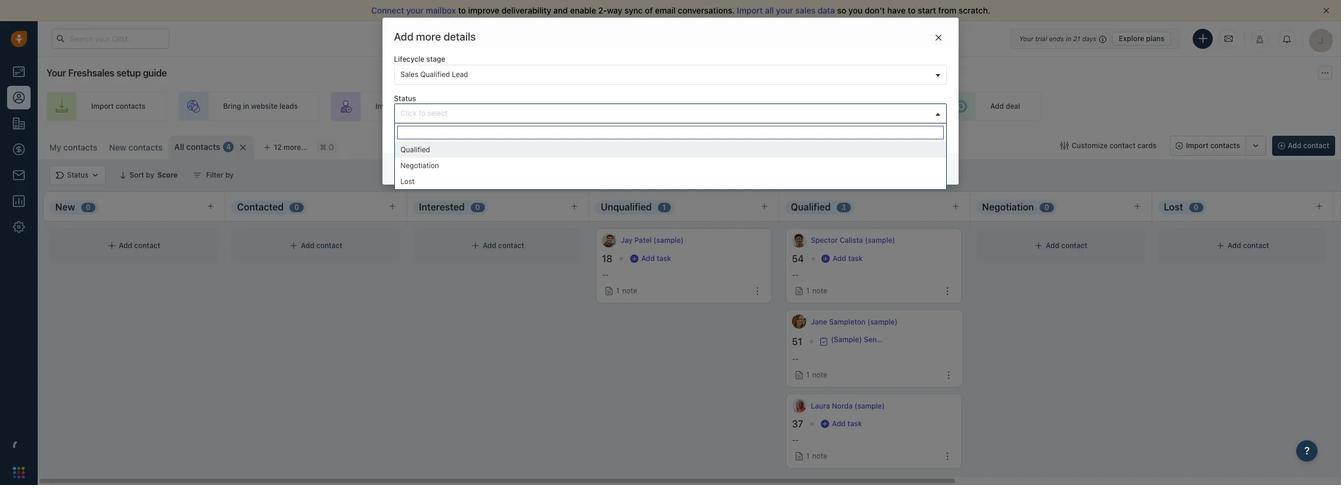 Task type: vqa. For each thing, say whether or not it's contained in the screenshot.
Filter by
yes



Task type: locate. For each thing, give the bounding box(es) containing it.
-- for 54
[[792, 271, 799, 280]]

set
[[825, 102, 837, 111]]

add inside 'link'
[[990, 102, 1004, 111]]

0 vertical spatial new
[[109, 142, 126, 152]]

sales right create
[[695, 102, 713, 111]]

qualified down click
[[400, 145, 430, 154]]

(sample) right the sampleton
[[867, 318, 898, 326]]

container_wx8msf4aqz5i3rn1 image for lost
[[1216, 242, 1225, 250]]

import down your freshsales setup guide
[[91, 102, 114, 111]]

1 vertical spatial in
[[243, 102, 249, 111]]

invite your team link
[[331, 92, 451, 121]]

-- down the "51"
[[792, 355, 799, 364]]

note down laura
[[812, 452, 827, 461]]

select
[[427, 109, 448, 118]]

1 up l image
[[806, 371, 809, 380]]

leads
[[279, 102, 298, 111], [530, 102, 548, 111]]

cards
[[1138, 141, 1157, 150]]

1 0 from the left
[[86, 203, 90, 212]]

add task down jay patel (sample) link
[[641, 254, 671, 263]]

0 for interested
[[475, 203, 480, 212]]

to left the start on the right
[[908, 5, 916, 15]]

1 for 18
[[616, 287, 619, 295]]

1 vertical spatial import contacts
[[1186, 141, 1240, 150]]

setup
[[116, 68, 141, 78]]

sync
[[624, 5, 643, 15]]

guide
[[143, 68, 167, 78]]

0 vertical spatial import contacts
[[91, 102, 145, 111]]

sequence
[[715, 102, 748, 111]]

import contacts inside button
[[1186, 141, 1240, 150]]

freshsales
[[68, 68, 114, 78]]

note
[[622, 287, 637, 295], [812, 287, 827, 295], [812, 371, 827, 380], [812, 452, 827, 461]]

contact for contacted
[[316, 242, 342, 250]]

container_wx8msf4aqz5i3rn1 image
[[108, 242, 116, 250], [290, 242, 298, 250], [471, 242, 480, 250], [1216, 242, 1225, 250], [820, 338, 828, 346]]

filter
[[206, 171, 223, 179]]

0 vertical spatial your
[[1019, 34, 1033, 42]]

add task for qualified
[[833, 254, 863, 263]]

1 horizontal spatial your
[[1019, 34, 1033, 42]]

(sample) for 37
[[855, 402, 885, 411]]

contact inside button
[[1110, 141, 1136, 150]]

your right route
[[559, 102, 574, 111]]

import contacts link
[[46, 92, 167, 121]]

add contact inside button
[[1288, 141, 1329, 150]]

5 0 from the left
[[1194, 203, 1198, 212]]

add inside dialog
[[394, 31, 413, 43]]

add contact for negotiation
[[1046, 242, 1087, 250]]

don't
[[865, 5, 885, 15]]

12
[[274, 143, 282, 152]]

1 down l image
[[806, 452, 809, 461]]

filter by button
[[185, 165, 241, 185]]

note for 54
[[812, 287, 827, 295]]

2 horizontal spatial import
[[1186, 141, 1209, 150]]

lifecycle
[[394, 55, 424, 64]]

laura norda (sample)
[[811, 402, 885, 411]]

0 horizontal spatial new
[[55, 202, 75, 212]]

stage
[[426, 55, 445, 64]]

in left 21
[[1066, 34, 1071, 42]]

1 horizontal spatial in
[[1066, 34, 1071, 42]]

add
[[394, 31, 413, 43], [990, 102, 1004, 111], [1288, 141, 1301, 150], [119, 242, 132, 250], [301, 242, 314, 250], [483, 242, 496, 250], [1046, 242, 1059, 250], [1228, 242, 1241, 250], [641, 254, 655, 263], [833, 254, 846, 263], [832, 420, 846, 429]]

to right click
[[419, 109, 425, 118]]

1 leads from the left
[[279, 102, 298, 111]]

-- for 37
[[792, 436, 799, 445]]

1 up j image
[[806, 287, 809, 295]]

add task down calista
[[833, 254, 863, 263]]

2 leads from the left
[[530, 102, 548, 111]]

route leads to your team link
[[463, 92, 614, 121]]

click to select
[[400, 109, 448, 118]]

1 note up laura
[[806, 371, 827, 380]]

2 vertical spatial import
[[1186, 141, 1209, 150]]

import
[[737, 5, 763, 15], [91, 102, 114, 111], [1186, 141, 1209, 150]]

0 vertical spatial lost
[[400, 177, 415, 186]]

-- down the 18
[[602, 271, 609, 280]]

s image
[[792, 234, 806, 248]]

1 down j icon
[[616, 287, 619, 295]]

note down jay
[[622, 287, 637, 295]]

1 down lost "option"
[[662, 203, 666, 212]]

enable
[[570, 5, 596, 15]]

1 note down laura
[[806, 452, 827, 461]]

contact inside button
[[1303, 141, 1329, 150]]

sales left data
[[795, 5, 816, 15]]

0 for negotiation
[[1045, 203, 1049, 212]]

(sample) right patel
[[654, 236, 684, 245]]

1 note down jay
[[616, 287, 637, 295]]

task down jay patel (sample) link
[[657, 254, 671, 263]]

1 vertical spatial qualified
[[400, 145, 430, 154]]

-- down 54
[[792, 271, 799, 280]]

import left all
[[737, 5, 763, 15]]

to inside dropdown button
[[419, 109, 425, 118]]

import right cards on the right top of page
[[1186, 141, 1209, 150]]

51
[[792, 336, 802, 347]]

0 horizontal spatial in
[[243, 102, 249, 111]]

add deal
[[990, 102, 1020, 111]]

negotiation
[[400, 161, 439, 170], [982, 202, 1034, 212]]

my contacts
[[49, 142, 97, 152]]

note for 51
[[812, 371, 827, 380]]

in right bring
[[243, 102, 249, 111]]

1 horizontal spatial negotiation
[[982, 202, 1034, 212]]

up
[[839, 102, 847, 111]]

0 horizontal spatial your
[[46, 68, 66, 78]]

jay patel (sample) link
[[621, 236, 684, 246]]

set up your sales pipeline
[[825, 102, 913, 111]]

1 note for 37
[[806, 452, 827, 461]]

0 horizontal spatial import contacts
[[91, 102, 145, 111]]

your
[[406, 5, 424, 15], [776, 5, 793, 15], [396, 102, 411, 111], [559, 102, 574, 111], [849, 102, 864, 111]]

0 horizontal spatial negotiation
[[400, 161, 439, 170]]

details
[[444, 31, 476, 43]]

1 vertical spatial new
[[55, 202, 75, 212]]

37
[[792, 419, 803, 430]]

2 0 from the left
[[294, 203, 299, 212]]

1 horizontal spatial team
[[576, 102, 593, 111]]

leads right website
[[279, 102, 298, 111]]

start
[[918, 5, 936, 15]]

add deal link
[[946, 92, 1041, 121]]

to right route
[[550, 102, 557, 111]]

1 vertical spatial your
[[46, 68, 66, 78]]

(sample) for 18
[[654, 236, 684, 245]]

add task down laura norda (sample) link
[[832, 420, 862, 429]]

None search field
[[397, 126, 944, 139]]

--
[[602, 271, 609, 280], [792, 271, 799, 280], [792, 355, 799, 364], [792, 436, 799, 445]]

1 note up jane
[[806, 287, 827, 295]]

o
[[328, 143, 334, 152]]

your left freshsales
[[46, 68, 66, 78]]

⌘ o
[[320, 143, 334, 152]]

1 note for 18
[[616, 287, 637, 295]]

contact for new
[[134, 242, 160, 250]]

contacted
[[237, 202, 284, 212]]

0 vertical spatial negotiation
[[400, 161, 439, 170]]

mailbox
[[426, 5, 456, 15]]

your trial ends in 21 days
[[1019, 34, 1096, 42]]

your freshsales setup guide
[[46, 68, 167, 78]]

filter by
[[206, 171, 234, 179]]

of
[[645, 5, 653, 15]]

1 horizontal spatial leads
[[530, 102, 548, 111]]

container_wx8msf4aqz5i3rn1 image
[[1060, 142, 1069, 150], [193, 171, 201, 179], [1035, 242, 1043, 250], [630, 255, 638, 263], [822, 255, 830, 263], [821, 420, 829, 429]]

laura
[[811, 402, 830, 411]]

1 for 37
[[806, 452, 809, 461]]

import inside button
[[1186, 141, 1209, 150]]

team
[[413, 102, 430, 111], [576, 102, 593, 111]]

0 horizontal spatial team
[[413, 102, 430, 111]]

3 0 from the left
[[475, 203, 480, 212]]

container_wx8msf4aqz5i3rn1 image for contacted
[[290, 242, 298, 250]]

0 horizontal spatial lost
[[400, 177, 415, 186]]

0 horizontal spatial leads
[[279, 102, 298, 111]]

customize contact cards button
[[1053, 136, 1164, 156]]

note up laura
[[812, 371, 827, 380]]

so
[[837, 5, 846, 15]]

laura norda (sample) link
[[811, 401, 885, 411]]

leads right route
[[530, 102, 548, 111]]

note for 37
[[812, 452, 827, 461]]

contacts inside the import contacts button
[[1210, 141, 1240, 150]]

customize
[[1072, 141, 1108, 150]]

sales left pipeline
[[866, 102, 884, 111]]

4 0 from the left
[[1045, 203, 1049, 212]]

task for unqualified
[[657, 254, 671, 263]]

add contact for new
[[119, 242, 160, 250]]

1 horizontal spatial import contacts
[[1186, 141, 1240, 150]]

note up jane
[[812, 287, 827, 295]]

0 vertical spatial import
[[737, 5, 763, 15]]

Search your CRM... text field
[[52, 29, 169, 49]]

0 vertical spatial qualified
[[420, 70, 450, 79]]

website
[[251, 102, 278, 111]]

(sample) right norda at the bottom right of the page
[[855, 402, 885, 411]]

email
[[655, 5, 676, 15]]

qualified inside button
[[420, 70, 450, 79]]

(sample) right calista
[[865, 236, 895, 245]]

trial
[[1035, 34, 1047, 42]]

your for your trial ends in 21 days
[[1019, 34, 1033, 42]]

1 horizontal spatial lost
[[1164, 202, 1183, 212]]

qualified left 3
[[791, 202, 831, 212]]

deliverability
[[502, 5, 551, 15]]

import inside import contacts link
[[91, 102, 114, 111]]

1 team from the left
[[413, 102, 430, 111]]

your left trial
[[1019, 34, 1033, 42]]

-- down 37
[[792, 436, 799, 445]]

freshworks switcher image
[[13, 467, 25, 479]]

spector
[[811, 236, 838, 245]]

jay
[[621, 236, 633, 245]]

0
[[86, 203, 90, 212], [294, 203, 299, 212], [475, 203, 480, 212], [1045, 203, 1049, 212], [1194, 203, 1198, 212]]

note for 18
[[622, 287, 637, 295]]

add more details dialog
[[382, 18, 959, 185]]

click to select button
[[394, 103, 947, 123]]

1 for 51
[[806, 371, 809, 380]]

import for the import contacts button
[[1186, 141, 1209, 150]]

new
[[109, 142, 126, 152], [55, 202, 75, 212]]

task down spector calista (sample) link
[[848, 254, 863, 263]]

import for import contacts link
[[91, 102, 114, 111]]

1 horizontal spatial import
[[737, 5, 763, 15]]

0 horizontal spatial import
[[91, 102, 114, 111]]

1 horizontal spatial new
[[109, 142, 126, 152]]

2 vertical spatial qualified
[[791, 202, 831, 212]]

-- for 18
[[602, 271, 609, 280]]

your
[[1019, 34, 1033, 42], [46, 68, 66, 78]]

0 horizontal spatial sales
[[695, 102, 713, 111]]

improve
[[468, 5, 499, 15]]

route leads to your team
[[508, 102, 593, 111]]

list box
[[395, 142, 947, 189]]

1 vertical spatial import
[[91, 102, 114, 111]]

qualified down stage
[[420, 70, 450, 79]]



Task type: describe. For each thing, give the bounding box(es) containing it.
send email image
[[1225, 34, 1233, 44]]

bring in website leads link
[[178, 92, 319, 121]]

explore
[[1119, 34, 1144, 43]]

explore plans link
[[1112, 31, 1171, 46]]

2-
[[598, 5, 607, 15]]

your right invite
[[396, 102, 411, 111]]

⌘
[[320, 143, 326, 152]]

import all your sales data link
[[737, 5, 837, 15]]

1 note for 54
[[806, 287, 827, 295]]

jane sampleton (sample)
[[811, 318, 898, 326]]

1 horizontal spatial sales
[[795, 5, 816, 15]]

add more details
[[394, 31, 476, 43]]

explore plans
[[1119, 34, 1165, 43]]

new contacts
[[109, 142, 162, 152]]

import contacts group
[[1170, 136, 1266, 156]]

create sales sequence link
[[626, 92, 769, 121]]

connect
[[371, 5, 404, 15]]

your left mailbox
[[406, 5, 424, 15]]

new for new contacts
[[109, 142, 126, 152]]

jay patel (sample)
[[621, 236, 684, 245]]

j image
[[602, 234, 616, 248]]

container_wx8msf4aqz5i3rn1 image inside filter by button
[[193, 171, 201, 179]]

what's new image
[[1256, 35, 1264, 44]]

1 vertical spatial negotiation
[[982, 202, 1034, 212]]

your right up
[[849, 102, 864, 111]]

scratch.
[[959, 5, 990, 15]]

l image
[[792, 399, 806, 413]]

negotiation option
[[395, 158, 947, 173]]

12 more... button
[[257, 139, 314, 156]]

have
[[887, 5, 906, 15]]

route
[[508, 102, 528, 111]]

add inside button
[[1288, 141, 1301, 150]]

12 more...
[[274, 143, 308, 152]]

your for your freshsales setup guide
[[46, 68, 66, 78]]

patel
[[635, 236, 652, 245]]

lost option
[[395, 173, 947, 189]]

add contact for interested
[[483, 242, 524, 250]]

spector calista (sample)
[[811, 236, 895, 245]]

you
[[848, 5, 863, 15]]

conversations.
[[678, 5, 735, 15]]

18
[[602, 254, 612, 264]]

days
[[1082, 34, 1096, 42]]

add task for unqualified
[[641, 254, 671, 263]]

4
[[226, 143, 231, 151]]

add contact button
[[1272, 136, 1335, 156]]

jane
[[811, 318, 827, 326]]

to right mailbox
[[458, 5, 466, 15]]

all contacts link
[[174, 141, 220, 153]]

1 note for 51
[[806, 371, 827, 380]]

21
[[1073, 34, 1080, 42]]

contacts inside import contacts link
[[116, 102, 145, 111]]

2 horizontal spatial sales
[[866, 102, 884, 111]]

3
[[841, 203, 846, 212]]

add contact for contacted
[[301, 242, 342, 250]]

import contacts button
[[1170, 136, 1246, 156]]

contact for lost
[[1243, 242, 1269, 250]]

contact for negotiation
[[1061, 242, 1087, 250]]

negotiation inside option
[[400, 161, 439, 170]]

connect your mailbox link
[[371, 5, 458, 15]]

bring in website leads
[[223, 102, 298, 111]]

54
[[792, 254, 804, 264]]

way
[[607, 5, 622, 15]]

lead
[[452, 70, 468, 79]]

sales
[[400, 70, 418, 79]]

import contacts for import contacts link
[[91, 102, 145, 111]]

create
[[670, 102, 693, 111]]

your right all
[[776, 5, 793, 15]]

contact for interested
[[498, 242, 524, 250]]

interested
[[419, 202, 465, 212]]

all
[[174, 142, 184, 152]]

sales qualified lead
[[400, 70, 468, 79]]

container_wx8msf4aqz5i3rn1 image for interested
[[471, 242, 480, 250]]

qualified inside "option"
[[400, 145, 430, 154]]

(sample) for 51
[[867, 318, 898, 326]]

my
[[49, 142, 61, 152]]

more
[[416, 31, 441, 43]]

jane sampleton (sample) link
[[811, 317, 898, 327]]

add contact for lost
[[1228, 242, 1269, 250]]

ends
[[1049, 34, 1064, 42]]

(sample) for 54
[[865, 236, 895, 245]]

0 for lost
[[1194, 203, 1198, 212]]

norda
[[832, 402, 853, 411]]

pipeline
[[886, 102, 913, 111]]

1 for 54
[[806, 287, 809, 295]]

all
[[765, 5, 774, 15]]

invite
[[375, 102, 394, 111]]

all contacts 4
[[174, 142, 231, 152]]

list box containing qualified
[[395, 142, 947, 189]]

close image
[[1323, 8, 1329, 14]]

and
[[553, 5, 568, 15]]

container_wx8msf4aqz5i3rn1 image for new
[[108, 242, 116, 250]]

deal
[[1006, 102, 1020, 111]]

j image
[[792, 315, 806, 329]]

2 team from the left
[[576, 102, 593, 111]]

container_wx8msf4aqz5i3rn1 image inside customize contact cards button
[[1060, 142, 1069, 150]]

plans
[[1146, 34, 1165, 43]]

invite your team
[[375, 102, 430, 111]]

by
[[225, 171, 234, 179]]

bring
[[223, 102, 241, 111]]

sampleton
[[829, 318, 866, 326]]

calista
[[840, 236, 863, 245]]

from
[[938, 5, 957, 15]]

-- for 51
[[792, 355, 799, 364]]

0 vertical spatial in
[[1066, 34, 1071, 42]]

qualified option
[[395, 142, 947, 158]]

0 for contacted
[[294, 203, 299, 212]]

import contacts for the import contacts button
[[1186, 141, 1240, 150]]

new for new
[[55, 202, 75, 212]]

connect your mailbox to improve deliverability and enable 2-way sync of email conversations. import all your sales data so you don't have to start from scratch.
[[371, 5, 990, 15]]

task for qualified
[[848, 254, 863, 263]]

status
[[394, 94, 416, 103]]

0 for new
[[86, 203, 90, 212]]

click
[[400, 109, 417, 118]]

create sales sequence
[[670, 102, 748, 111]]

task down laura norda (sample) link
[[848, 420, 862, 429]]

set up your sales pipeline link
[[781, 92, 934, 121]]

1 vertical spatial lost
[[1164, 202, 1183, 212]]

data
[[818, 5, 835, 15]]

lost inside "option"
[[400, 177, 415, 186]]

unqualified
[[601, 202, 652, 212]]



